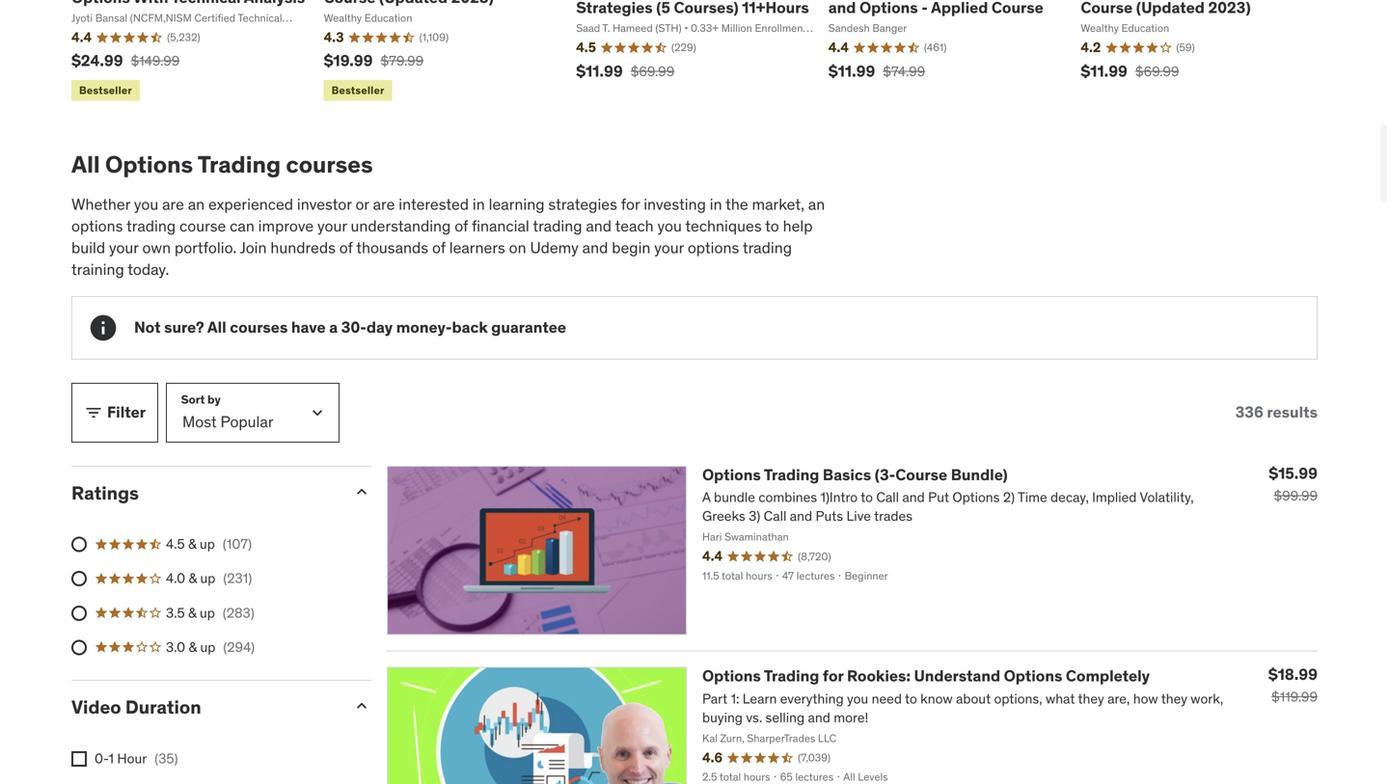 Task type: locate. For each thing, give the bounding box(es) containing it.
up left "(294)"
[[200, 639, 216, 656]]

an up help
[[809, 195, 825, 214]]

options trading for rookies:  understand options completely
[[703, 667, 1151, 686]]

learners
[[449, 238, 506, 258]]

hour
[[117, 750, 147, 768]]

3.0 & up (294)
[[166, 639, 255, 656]]

trading up the own
[[126, 216, 176, 236]]

3 & from the top
[[188, 604, 197, 622]]

courses
[[286, 150, 373, 179], [230, 318, 288, 338]]

of up learners
[[455, 216, 468, 236]]

your
[[318, 216, 347, 236], [109, 238, 139, 258], [655, 238, 684, 258]]

1 horizontal spatial trading
[[533, 216, 582, 236]]

course
[[180, 216, 226, 236]]

xsmall image
[[71, 752, 87, 767]]

0 horizontal spatial for
[[621, 195, 640, 214]]

for left rookies: on the right of page
[[823, 667, 844, 686]]

up left (107)
[[200, 536, 215, 553]]

trading
[[198, 150, 281, 179], [764, 465, 820, 485], [764, 667, 820, 686]]

your down 'investor'
[[318, 216, 347, 236]]

0 horizontal spatial you
[[134, 195, 159, 214]]

help
[[783, 216, 813, 236]]

2 are from the left
[[373, 195, 395, 214]]

are up the course
[[162, 195, 184, 214]]

basics
[[823, 465, 872, 485]]

not sure? all courses have a 30-day money-back guarantee
[[134, 318, 567, 338]]

0 vertical spatial trading
[[198, 150, 281, 179]]

2 & from the top
[[189, 570, 197, 587]]

1 vertical spatial small image
[[352, 697, 372, 716]]

course
[[896, 465, 948, 485]]

you
[[134, 195, 159, 214], [658, 216, 682, 236]]

$99.99
[[1274, 487, 1318, 505]]

0 vertical spatial options
[[71, 216, 123, 236]]

hundreds
[[271, 238, 336, 258]]

& right 3.0
[[189, 639, 197, 656]]

of
[[455, 216, 468, 236], [339, 238, 353, 258], [432, 238, 446, 258]]

up left (283)
[[200, 604, 215, 622]]

0 horizontal spatial in
[[473, 195, 485, 214]]

1 vertical spatial courses
[[230, 318, 288, 338]]

all right sure? on the top left
[[207, 318, 227, 338]]

0 horizontal spatial small image
[[84, 403, 103, 423]]

4 & from the top
[[189, 639, 197, 656]]

(231)
[[223, 570, 252, 587]]

1 horizontal spatial in
[[710, 195, 722, 214]]

&
[[188, 536, 197, 553], [189, 570, 197, 587], [188, 604, 197, 622], [189, 639, 197, 656]]

teach
[[615, 216, 654, 236]]

1 horizontal spatial your
[[318, 216, 347, 236]]

rookies:
[[847, 667, 911, 686]]

for inside whether you are an experienced investor or are interested in learning strategies for investing in the market, an options trading course can improve your understanding of financial trading and teach you techniques to help build your own portfolio. join hundreds of thousands of learners on udemy and begin your options trading training today.
[[621, 195, 640, 214]]

are
[[162, 195, 184, 214], [373, 195, 395, 214]]

(283)
[[223, 604, 255, 622]]

have
[[291, 318, 326, 338]]

all up 'whether' at the left of the page
[[71, 150, 100, 179]]

options
[[105, 150, 193, 179], [703, 465, 761, 485], [703, 667, 761, 686], [1004, 667, 1063, 686]]

are right or
[[373, 195, 395, 214]]

you down investing
[[658, 216, 682, 236]]

and
[[586, 216, 612, 236], [583, 238, 608, 258]]

can
[[230, 216, 255, 236]]

in
[[473, 195, 485, 214], [710, 195, 722, 214]]

0 vertical spatial for
[[621, 195, 640, 214]]

2 in from the left
[[710, 195, 722, 214]]

completely
[[1066, 667, 1151, 686]]

1 horizontal spatial are
[[373, 195, 395, 214]]

and down strategies
[[586, 216, 612, 236]]

0-
[[95, 750, 109, 768]]

thousands
[[356, 238, 429, 258]]

up left (231)
[[200, 570, 216, 587]]

0 vertical spatial courses
[[286, 150, 373, 179]]

1 vertical spatial and
[[583, 238, 608, 258]]

small image
[[84, 403, 103, 423], [352, 697, 372, 716]]

2 horizontal spatial your
[[655, 238, 684, 258]]

1 horizontal spatial all
[[207, 318, 227, 338]]

1 vertical spatial trading
[[764, 465, 820, 485]]

& right 4.0
[[189, 570, 197, 587]]

in left the
[[710, 195, 722, 214]]

0 horizontal spatial are
[[162, 195, 184, 214]]

3 up from the top
[[200, 604, 215, 622]]

options down techniques at the top of page
[[688, 238, 740, 258]]

all
[[71, 150, 100, 179], [207, 318, 227, 338]]

for up the teach
[[621, 195, 640, 214]]

1 vertical spatial for
[[823, 667, 844, 686]]

of left learners
[[432, 238, 446, 258]]

options
[[71, 216, 123, 236], [688, 238, 740, 258]]

1 & from the top
[[188, 536, 197, 553]]

2 horizontal spatial of
[[455, 216, 468, 236]]

1 an from the left
[[188, 195, 205, 214]]

1 horizontal spatial of
[[432, 238, 446, 258]]

for
[[621, 195, 640, 214], [823, 667, 844, 686]]

1 horizontal spatial small image
[[352, 697, 372, 716]]

the
[[726, 195, 749, 214]]

not
[[134, 318, 161, 338]]

0 vertical spatial small image
[[84, 403, 103, 423]]

duration
[[125, 696, 201, 719]]

1 horizontal spatial you
[[658, 216, 682, 236]]

up for 3.5 & up
[[200, 604, 215, 622]]

guarantee
[[492, 318, 567, 338]]

courses for all
[[230, 318, 288, 338]]

& for 3.5
[[188, 604, 197, 622]]

1
[[109, 750, 114, 768]]

strategies
[[549, 195, 618, 214]]

courses up 'investor'
[[286, 150, 373, 179]]

to
[[766, 216, 780, 236]]

options down 'whether' at the left of the page
[[71, 216, 123, 236]]

ratings
[[71, 481, 139, 505]]

1 vertical spatial you
[[658, 216, 682, 236]]

$15.99
[[1269, 464, 1318, 483]]

up for 4.0 & up
[[200, 570, 216, 587]]

trading down to
[[743, 238, 792, 258]]

& right 3.5
[[188, 604, 197, 622]]

(294)
[[223, 639, 255, 656]]

4.0 & up (231)
[[166, 570, 252, 587]]

up for 4.5 & up
[[200, 536, 215, 553]]

and left begin
[[583, 238, 608, 258]]

ratings button
[[71, 481, 337, 505]]

your right begin
[[655, 238, 684, 258]]

4 up from the top
[[200, 639, 216, 656]]

1 horizontal spatial options
[[688, 238, 740, 258]]

of right the hundreds
[[339, 238, 353, 258]]

2 up from the top
[[200, 570, 216, 587]]

1 vertical spatial options
[[688, 238, 740, 258]]

0 vertical spatial you
[[134, 195, 159, 214]]

0 horizontal spatial an
[[188, 195, 205, 214]]

1 horizontal spatial an
[[809, 195, 825, 214]]

filter
[[107, 403, 146, 422]]

trading up the experienced
[[198, 150, 281, 179]]

& right 4.5 on the bottom left of page
[[188, 536, 197, 553]]

you up the own
[[134, 195, 159, 214]]

1 up from the top
[[200, 536, 215, 553]]

an up the course
[[188, 195, 205, 214]]

whether you are an experienced investor or are interested in learning strategies for investing in the market, an options trading course can improve your understanding of financial trading and teach you techniques to help build your own portfolio. join hundreds of thousands of learners on udemy and begin your options trading training today.
[[71, 195, 825, 279]]

an
[[188, 195, 205, 214], [809, 195, 825, 214]]

2 vertical spatial trading
[[764, 667, 820, 686]]

0 horizontal spatial all
[[71, 150, 100, 179]]

courses left have
[[230, 318, 288, 338]]

trading
[[126, 216, 176, 236], [533, 216, 582, 236], [743, 238, 792, 258]]

0 vertical spatial and
[[586, 216, 612, 236]]

understanding
[[351, 216, 451, 236]]

trading left rookies: on the right of page
[[764, 667, 820, 686]]

4.5 & up (107)
[[166, 536, 252, 553]]

investing
[[644, 195, 706, 214]]

your up today.
[[109, 238, 139, 258]]

1 are from the left
[[162, 195, 184, 214]]

0 horizontal spatial of
[[339, 238, 353, 258]]

trading for options trading for rookies:  understand options completely
[[764, 667, 820, 686]]

courses for trading
[[286, 150, 373, 179]]

trading left basics
[[764, 465, 820, 485]]

1 horizontal spatial for
[[823, 667, 844, 686]]

in up financial
[[473, 195, 485, 214]]

video duration button
[[71, 696, 337, 719]]

336 results status
[[1236, 403, 1318, 422]]

trading up udemy
[[533, 216, 582, 236]]



Task type: vqa. For each thing, say whether or not it's contained in the screenshot.
skills
no



Task type: describe. For each thing, give the bounding box(es) containing it.
techniques
[[686, 216, 762, 236]]

0 horizontal spatial options
[[71, 216, 123, 236]]

training
[[71, 260, 124, 279]]

(3-
[[875, 465, 896, 485]]

own
[[142, 238, 171, 258]]

day
[[367, 318, 393, 338]]

improve
[[258, 216, 314, 236]]

options trading basics (3-course bundle)
[[703, 465, 1008, 485]]

1 in from the left
[[473, 195, 485, 214]]

bundle)
[[951, 465, 1008, 485]]

trading for options trading basics (3-course bundle)
[[764, 465, 820, 485]]

investor
[[297, 195, 352, 214]]

$18.99 $119.99
[[1269, 665, 1318, 706]]

& for 4.5
[[188, 536, 197, 553]]

video duration
[[71, 696, 201, 719]]

30-
[[341, 318, 367, 338]]

0-1 hour (35)
[[95, 750, 178, 768]]

on
[[509, 238, 527, 258]]

$119.99
[[1272, 689, 1318, 706]]

results
[[1268, 403, 1318, 422]]

336
[[1236, 403, 1264, 422]]

0 horizontal spatial your
[[109, 238, 139, 258]]

$15.99 $99.99
[[1269, 464, 1318, 505]]

begin
[[612, 238, 651, 258]]

up for 3.0 & up
[[200, 639, 216, 656]]

3.5 & up (283)
[[166, 604, 255, 622]]

(107)
[[223, 536, 252, 553]]

4.0
[[166, 570, 185, 587]]

interested
[[399, 195, 469, 214]]

video
[[71, 696, 121, 719]]

& for 3.0
[[189, 639, 197, 656]]

learning
[[489, 195, 545, 214]]

portfolio.
[[175, 238, 237, 258]]

4.5
[[166, 536, 185, 553]]

money-
[[396, 318, 452, 338]]

sure?
[[164, 318, 204, 338]]

udemy
[[530, 238, 579, 258]]

filter button
[[71, 383, 158, 443]]

(35)
[[155, 750, 178, 768]]

$18.99
[[1269, 665, 1318, 685]]

a
[[329, 318, 338, 338]]

small image
[[352, 482, 372, 502]]

3.5
[[166, 604, 185, 622]]

financial
[[472, 216, 530, 236]]

& for 4.0
[[189, 570, 197, 587]]

or
[[356, 195, 369, 214]]

options trading for rookies:  understand options completely link
[[703, 667, 1151, 686]]

build
[[71, 238, 105, 258]]

0 vertical spatial all
[[71, 150, 100, 179]]

1 vertical spatial all
[[207, 318, 227, 338]]

3.0
[[166, 639, 185, 656]]

0 horizontal spatial trading
[[126, 216, 176, 236]]

market,
[[752, 195, 805, 214]]

understand
[[914, 667, 1001, 686]]

back
[[452, 318, 488, 338]]

all options trading courses
[[71, 150, 373, 179]]

2 an from the left
[[809, 195, 825, 214]]

336 results
[[1236, 403, 1318, 422]]

whether
[[71, 195, 130, 214]]

join
[[240, 238, 267, 258]]

options trading basics (3-course bundle) link
[[703, 465, 1008, 485]]

2 horizontal spatial trading
[[743, 238, 792, 258]]

today.
[[128, 260, 169, 279]]

experienced
[[208, 195, 293, 214]]

small image inside filter button
[[84, 403, 103, 423]]



